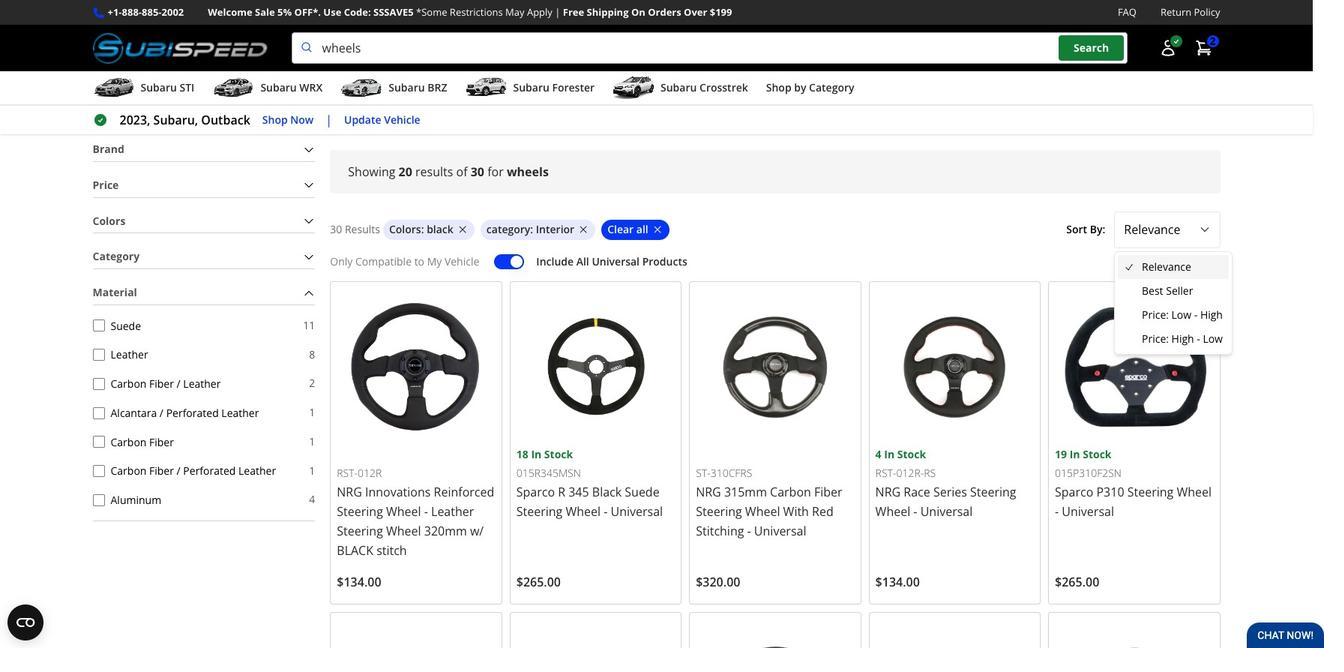 Task type: vqa. For each thing, say whether or not it's contained in the screenshot.
Wheel inside 18 In Stock 15SUBSTUP3DBWH 3D Carbon Steering Wheel Emblem Overlay
no



Task type: describe. For each thing, give the bounding box(es) containing it.
+1-888-885-2002
[[108, 5, 184, 19]]

+1-888-885-2002 link
[[108, 5, 184, 20]]

results for search results
[[166, 91, 199, 105]]

search for search
[[1074, 41, 1110, 55]]

shipping
[[587, 5, 629, 19]]

stock for rst-
[[898, 447, 927, 461]]

interior
[[536, 222, 575, 236]]

return policy
[[1161, 5, 1221, 19]]

results for 30 results
[[345, 222, 380, 236]]

search for search results
[[133, 91, 164, 105]]

1 vertical spatial 30
[[330, 222, 342, 236]]

015r345msn
[[517, 466, 581, 480]]

colors : black
[[389, 222, 454, 236]]

include
[[537, 254, 574, 268]]

$265.00 for 015r345msn
[[517, 574, 561, 590]]

st-310cfrs
[[696, 466, 753, 480]]

$265.00 for 015p310f2sn
[[1056, 574, 1100, 590]]

4
[[876, 447, 882, 461]]

of
[[457, 164, 468, 180]]

showing
[[348, 164, 396, 180]]

012r
[[358, 466, 382, 480]]

sort by:
[[1067, 222, 1106, 236]]

1 horizontal spatial high
[[1201, 308, 1224, 322]]

welcome
[[208, 5, 253, 19]]

5%
[[278, 5, 292, 19]]

use
[[324, 5, 342, 19]]

clear all
[[608, 222, 649, 236]]

best seller
[[1143, 284, 1194, 298]]

2
[[1210, 34, 1216, 48]]

18 in stock 015r345msn
[[517, 447, 581, 480]]

clear
[[608, 222, 634, 236]]

showing 20 results of 30 for wheels
[[348, 164, 549, 180]]

off*.
[[295, 5, 321, 19]]

search button
[[1059, 36, 1125, 61]]

orders
[[648, 5, 682, 19]]

rst- inside 4 in stock rst-012r-rs
[[876, 466, 897, 480]]

return policy link
[[1161, 5, 1221, 20]]

price: high - low
[[1143, 332, 1224, 346]]

may
[[506, 5, 525, 19]]

relevance option
[[1119, 255, 1230, 279]]

1 $134.00 from the left
[[337, 574, 382, 590]]

19 in stock 015p310f2sn
[[1056, 447, 1122, 480]]

$320.00
[[696, 574, 741, 590]]

2 $134.00 from the left
[[876, 574, 920, 590]]

18
[[517, 447, 529, 461]]

885-
[[142, 5, 162, 19]]

for
[[488, 164, 504, 180]]

over
[[684, 5, 708, 19]]

30 results
[[330, 222, 380, 236]]

open widget image
[[8, 605, 44, 641]]

2002
[[162, 5, 184, 19]]

universal
[[592, 254, 640, 268]]

include all universal products
[[537, 254, 688, 268]]

19
[[1056, 447, 1068, 461]]

rst-012r
[[337, 466, 382, 480]]

all
[[577, 254, 589, 268]]

in for 19
[[1070, 447, 1081, 461]]

faq link
[[1118, 5, 1137, 20]]

in for 18
[[531, 447, 542, 461]]

st-
[[696, 466, 711, 480]]

310cfrs
[[711, 466, 753, 480]]

|
[[555, 5, 561, 19]]

seller
[[1167, 284, 1194, 298]]

stock for 015p310f2sn
[[1083, 447, 1112, 461]]

012r-
[[897, 466, 924, 480]]

all
[[637, 222, 649, 236]]

search input field
[[292, 32, 1128, 64]]



Task type: locate. For each thing, give the bounding box(es) containing it.
search results link
[[133, 91, 211, 105]]

1 vertical spatial high
[[1172, 332, 1195, 346]]

results right / on the left top of the page
[[166, 91, 199, 105]]

in inside "18 in stock 015r345msn"
[[531, 447, 542, 461]]

relevance up relevance option on the top right of page
[[1125, 221, 1181, 238]]

results left colors at left
[[345, 222, 380, 236]]

1 horizontal spatial 30
[[471, 164, 485, 180]]

: left the interior
[[531, 222, 534, 236]]

stock up 012r- at the right
[[898, 447, 927, 461]]

0 vertical spatial low
[[1172, 308, 1192, 322]]

30 right of
[[471, 164, 485, 180]]

0 horizontal spatial 30
[[330, 222, 342, 236]]

code:
[[344, 5, 371, 19]]

0 vertical spatial high
[[1201, 308, 1224, 322]]

1 vertical spatial price:
[[1143, 332, 1170, 346]]

relevance up the best seller in the right of the page
[[1143, 260, 1192, 274]]

in for 4
[[885, 447, 895, 461]]

stock inside 4 in stock rst-012r-rs
[[898, 447, 927, 461]]

low
[[1172, 308, 1192, 322], [1204, 332, 1224, 346]]

$199
[[710, 5, 733, 19]]

3 stock from the left
[[1083, 447, 1112, 461]]

search results
[[133, 91, 199, 105]]

- down price: low - high
[[1197, 332, 1201, 346]]

price:
[[1143, 308, 1170, 322], [1143, 332, 1170, 346]]

0 vertical spatial relevance
[[1125, 221, 1181, 238]]

products
[[643, 254, 688, 268]]

sort
[[1067, 222, 1088, 236]]

search inside button
[[1074, 41, 1110, 55]]

: for category
[[531, 222, 534, 236]]

sale
[[255, 5, 275, 19]]

stock up 015p310f2sn
[[1083, 447, 1112, 461]]

+1-
[[108, 5, 122, 19]]

1 vertical spatial -
[[1197, 332, 1201, 346]]

20
[[399, 164, 413, 180]]

888-
[[122, 5, 142, 19]]

price: low - high
[[1143, 308, 1224, 322]]

price: down best
[[1143, 308, 1170, 322]]

:
[[421, 222, 424, 236], [531, 222, 534, 236]]

high up price: high - low on the bottom right
[[1201, 308, 1224, 322]]

stock inside 19 in stock 015p310f2sn
[[1083, 447, 1112, 461]]

price: down price: low - high
[[1143, 332, 1170, 346]]

price: for price: low - high
[[1143, 308, 1170, 322]]

stock for 015r345msn
[[545, 447, 573, 461]]

return
[[1161, 5, 1192, 19]]

in right 19
[[1070, 447, 1081, 461]]

relevance inside button
[[1125, 221, 1181, 238]]

1 rst- from the left
[[337, 466, 358, 480]]

1 vertical spatial relevance
[[1143, 260, 1192, 274]]

$134.00
[[337, 574, 382, 590], [876, 574, 920, 590]]

free
[[563, 5, 585, 19]]

low down price: low - high
[[1204, 332, 1224, 346]]

0 horizontal spatial :
[[421, 222, 424, 236]]

2 rst- from the left
[[876, 466, 897, 480]]

1 horizontal spatial rst-
[[876, 466, 897, 480]]

*some restrictions may apply | free shipping on orders over $199
[[416, 5, 733, 19]]

0 horizontal spatial search
[[133, 91, 164, 105]]

1 horizontal spatial low
[[1204, 332, 1224, 346]]

high
[[1201, 308, 1224, 322], [1172, 332, 1195, 346]]

- for low
[[1197, 332, 1201, 346]]

policy
[[1195, 5, 1221, 19]]

2 : from the left
[[531, 222, 534, 236]]

: for colors
[[421, 222, 424, 236]]

welcome sale 5% off*. use code: sssave5
[[208, 5, 414, 19]]

apply
[[527, 5, 553, 19]]

rst-
[[337, 466, 358, 480], [876, 466, 897, 480]]

group containing relevance
[[1119, 255, 1230, 351]]

best
[[1143, 284, 1164, 298]]

0 vertical spatial price:
[[1143, 308, 1170, 322]]

1 in from the left
[[531, 447, 542, 461]]

: left black
[[421, 222, 424, 236]]

2 price: from the top
[[1143, 332, 1170, 346]]

2 horizontal spatial stock
[[1083, 447, 1112, 461]]

0 horizontal spatial $265.00
[[517, 574, 561, 590]]

- up price: high - low on the bottom right
[[1195, 308, 1198, 322]]

30 left colors at left
[[330, 222, 342, 236]]

0 horizontal spatial low
[[1172, 308, 1192, 322]]

1 : from the left
[[421, 222, 424, 236]]

*some
[[416, 5, 447, 19]]

2 in from the left
[[885, 447, 895, 461]]

-
[[1195, 308, 1198, 322], [1197, 332, 1201, 346]]

1 horizontal spatial results
[[345, 222, 380, 236]]

results
[[166, 91, 199, 105], [345, 222, 380, 236]]

2 button
[[1188, 33, 1221, 63]]

1 horizontal spatial in
[[885, 447, 895, 461]]

category
[[487, 222, 531, 236]]

rs
[[924, 466, 936, 480]]

high down price: low - high
[[1172, 332, 1195, 346]]

price: for price: high - low
[[1143, 332, 1170, 346]]

30
[[471, 164, 485, 180], [330, 222, 342, 236]]

1 horizontal spatial $134.00
[[876, 574, 920, 590]]

3 in from the left
[[1070, 447, 1081, 461]]

sssave5
[[374, 5, 414, 19]]

relevance inside option
[[1143, 260, 1192, 274]]

relevance
[[1125, 221, 1181, 238], [1143, 260, 1192, 274]]

0 horizontal spatial high
[[1172, 332, 1195, 346]]

group
[[1119, 255, 1230, 351]]

restrictions
[[450, 5, 503, 19]]

0 horizontal spatial rst-
[[337, 466, 358, 480]]

1 vertical spatial search
[[133, 91, 164, 105]]

stock
[[545, 447, 573, 461], [898, 447, 927, 461], [1083, 447, 1112, 461]]

in inside 4 in stock rst-012r-rs
[[885, 447, 895, 461]]

search
[[1074, 41, 1110, 55], [133, 91, 164, 105]]

on
[[632, 5, 646, 19]]

0 horizontal spatial results
[[166, 91, 199, 105]]

0 horizontal spatial stock
[[545, 447, 573, 461]]

wheels
[[507, 164, 549, 180]]

2 horizontal spatial in
[[1070, 447, 1081, 461]]

2 $265.00 from the left
[[1056, 574, 1100, 590]]

colors
[[389, 222, 421, 236]]

in inside 19 in stock 015p310f2sn
[[1070, 447, 1081, 461]]

0 horizontal spatial in
[[531, 447, 542, 461]]

in right "4"
[[885, 447, 895, 461]]

1 horizontal spatial :
[[531, 222, 534, 236]]

015p310f2sn
[[1056, 466, 1122, 480]]

4 in stock rst-012r-rs
[[876, 447, 936, 480]]

low up price: high - low on the bottom right
[[1172, 308, 1192, 322]]

0 horizontal spatial $134.00
[[337, 574, 382, 590]]

black
[[427, 222, 454, 236]]

stock up 015r345msn
[[545, 447, 573, 461]]

1 vertical spatial results
[[345, 222, 380, 236]]

1 vertical spatial low
[[1204, 332, 1224, 346]]

1 horizontal spatial stock
[[898, 447, 927, 461]]

$265.00
[[517, 574, 561, 590], [1056, 574, 1100, 590]]

by:
[[1091, 222, 1106, 236]]

2 stock from the left
[[898, 447, 927, 461]]

0 vertical spatial results
[[166, 91, 199, 105]]

0 vertical spatial -
[[1195, 308, 1198, 322]]

/
[[117, 90, 121, 107]]

1 horizontal spatial search
[[1074, 41, 1110, 55]]

1 stock from the left
[[545, 447, 573, 461]]

1 price: from the top
[[1143, 308, 1170, 322]]

category : interior
[[487, 222, 575, 236]]

1 $265.00 from the left
[[517, 574, 561, 590]]

1 horizontal spatial $265.00
[[1056, 574, 1100, 590]]

- for high
[[1195, 308, 1198, 322]]

0 vertical spatial 30
[[471, 164, 485, 180]]

Select... button
[[1115, 212, 1221, 248]]

in right 18
[[531, 447, 542, 461]]

in
[[531, 447, 542, 461], [885, 447, 895, 461], [1070, 447, 1081, 461]]

stock inside "18 in stock 015r345msn"
[[545, 447, 573, 461]]

faq
[[1118, 5, 1137, 19]]

0 vertical spatial search
[[1074, 41, 1110, 55]]

results
[[416, 164, 453, 180]]



